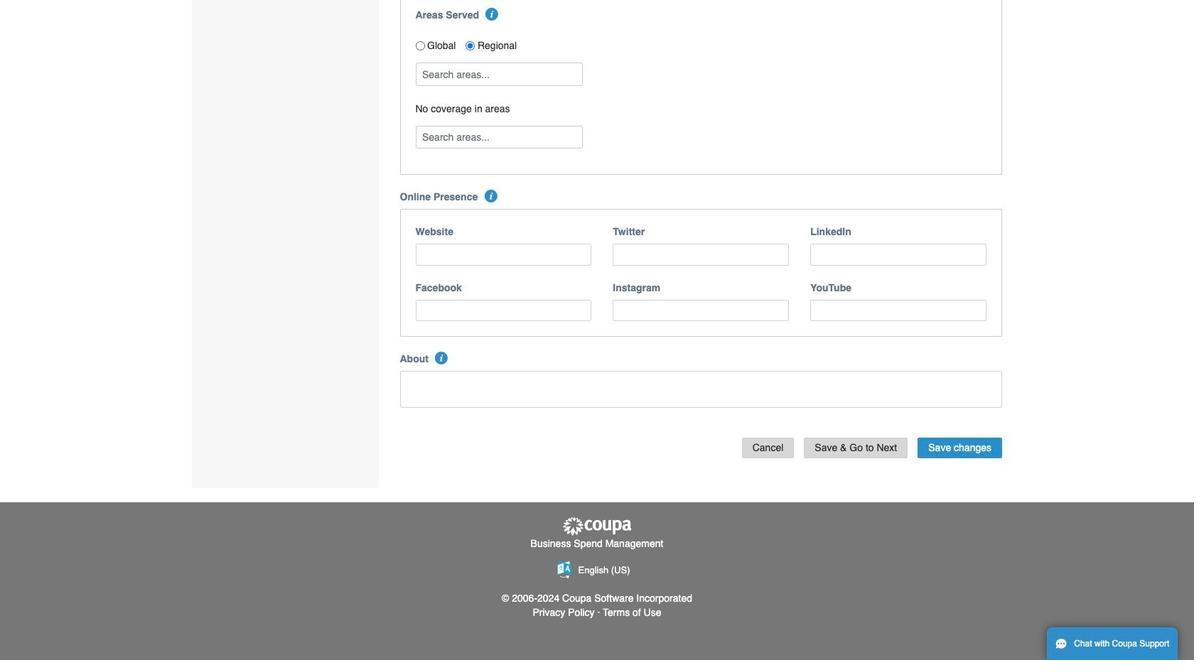 Task type: locate. For each thing, give the bounding box(es) containing it.
None radio
[[466, 41, 475, 50]]

None radio
[[416, 41, 425, 50]]

None text field
[[416, 244, 592, 266], [613, 244, 790, 266], [811, 244, 987, 266], [811, 300, 987, 322], [416, 244, 592, 266], [613, 244, 790, 266], [811, 244, 987, 266], [811, 300, 987, 322]]

additional information image
[[486, 8, 499, 20], [435, 352, 448, 365]]

0 horizontal spatial additional information image
[[435, 352, 448, 365]]

None text field
[[416, 300, 592, 322], [613, 300, 790, 322], [400, 371, 1003, 408], [416, 300, 592, 322], [613, 300, 790, 322], [400, 371, 1003, 408]]

1 horizontal spatial additional information image
[[486, 8, 499, 20]]

Search areas... text field
[[417, 64, 581, 85]]

0 vertical spatial additional information image
[[486, 8, 499, 20]]

additional information image
[[485, 190, 498, 203]]



Task type: describe. For each thing, give the bounding box(es) containing it.
coupa supplier portal image
[[562, 517, 633, 537]]

Search areas... text field
[[417, 126, 581, 148]]

1 vertical spatial additional information image
[[435, 352, 448, 365]]



Task type: vqa. For each thing, say whether or not it's contained in the screenshot.
the right Additional Information icon
yes



